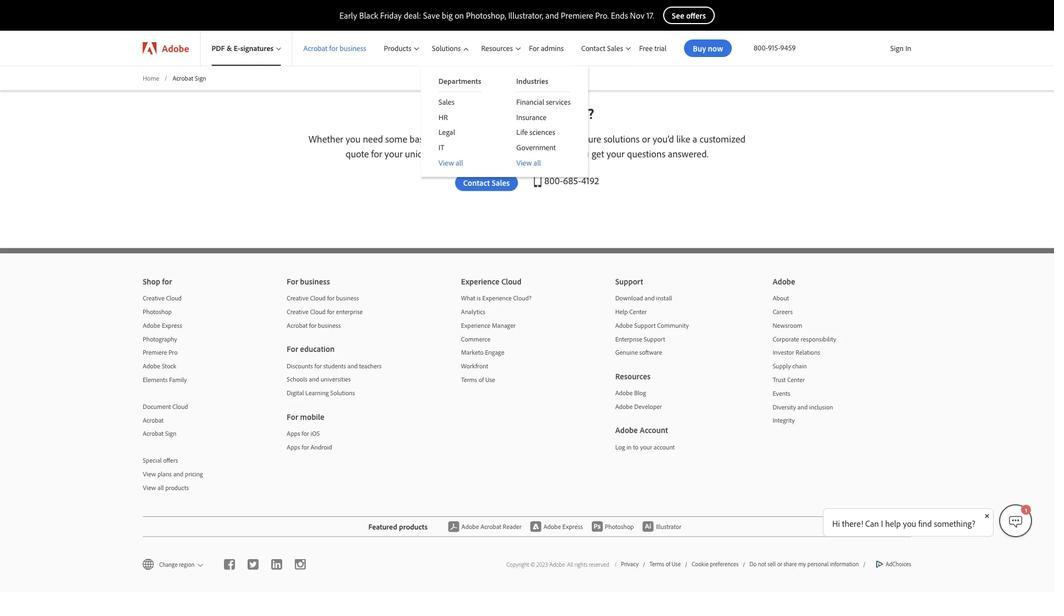 Task type: locate. For each thing, give the bounding box(es) containing it.
1 vertical spatial sign
[[195, 74, 206, 82]]

view all down it link
[[439, 158, 463, 167]]

1 vertical spatial or
[[777, 561, 782, 569]]

you up quote
[[346, 133, 361, 145]]

pdf & e-signatures
[[212, 43, 274, 53]]

all down the government
[[534, 158, 541, 167]]

all down the plans
[[158, 484, 164, 492]]

all for it
[[456, 158, 463, 167]]

2 horizontal spatial to
[[633, 444, 639, 452]]

adobe developer link
[[615, 401, 764, 414]]

1 horizontal spatial contact
[[581, 43, 605, 53]]

experience right is
[[482, 295, 512, 303]]

legal
[[439, 127, 455, 137]]

0 vertical spatial or
[[642, 133, 650, 145]]

0 vertical spatial terms
[[461, 376, 477, 384]]

express up all
[[563, 523, 583, 532]]

center down download
[[629, 308, 647, 316]]

0 vertical spatial premiere
[[561, 10, 593, 21]]

offers
[[163, 457, 178, 465]]

0 horizontal spatial view all
[[439, 158, 463, 167]]

800-
[[754, 43, 768, 52], [544, 175, 563, 187]]

departments
[[439, 76, 481, 86]]

1 button
[[999, 505, 1032, 538]]

0 horizontal spatial adobe express link
[[143, 319, 278, 333]]

view all link
[[421, 155, 499, 170], [499, 155, 588, 170]]

sales left free
[[607, 43, 623, 53]]

your inside log in to your account link
[[640, 444, 652, 452]]

sales up hr
[[439, 97, 455, 107]]

photoshop inside creative cloud photoshop adobe express photography premiere pro adobe stock elements family
[[143, 308, 172, 316]]

adobe on twitter image
[[248, 560, 259, 571]]

contact sales inside popup button
[[581, 43, 623, 53]]

1 vertical spatial contact
[[463, 178, 490, 188]]

creative inside creative cloud photoshop adobe express photography premiere pro adobe stock elements family
[[143, 295, 165, 303]]

0 horizontal spatial or
[[642, 133, 650, 145]]

adobe blog link
[[615, 387, 764, 401]]

quote
[[346, 148, 369, 160]]

view all down the government
[[516, 158, 541, 167]]

your down solutions
[[606, 148, 625, 160]]

sign left in
[[890, 43, 904, 53]]

about
[[773, 295, 789, 303]]

of
[[479, 376, 484, 384], [666, 561, 670, 569]]

on
[[455, 10, 464, 21]]

1 apps from the top
[[287, 430, 300, 438]]

products down the plans
[[165, 484, 189, 492]]

terms of use
[[650, 561, 681, 569]]

investor
[[773, 349, 794, 357]]

insurance link
[[499, 110, 588, 125]]

support up "enterprise"
[[634, 322, 656, 330]]

0 vertical spatial 800-
[[754, 43, 768, 52]]

1 vertical spatial experience
[[461, 322, 490, 330]]

information down hr "link"
[[432, 133, 479, 145]]

region
[[179, 562, 195, 569]]

1 horizontal spatial sales
[[492, 178, 510, 188]]

adobe up photography
[[143, 322, 160, 330]]

1 horizontal spatial use
[[672, 561, 681, 569]]

0 vertical spatial photoshop link
[[143, 306, 278, 319]]

universities
[[321, 376, 351, 384]]

featured
[[368, 523, 397, 532]]

cookie preferences
[[692, 561, 739, 569]]

view all for government
[[516, 158, 541, 167]]

1 vertical spatial terms
[[650, 561, 664, 569]]

contact down 'pro.'
[[581, 43, 605, 53]]

0 vertical spatial acrobat for business link
[[292, 31, 373, 66]]

business down early
[[340, 43, 366, 53]]

0 horizontal spatial photoshop
[[143, 308, 172, 316]]

0 horizontal spatial 800-
[[544, 175, 563, 187]]

0 vertical spatial use
[[485, 376, 495, 384]]

analytics
[[461, 308, 485, 316]]

information inside whether you need some basic information about our electronic signature solutions or you'd like a customized quote for your unique business needs, we're here to help you get your questions answered.
[[432, 133, 479, 145]]

2 apps from the top
[[287, 444, 300, 452]]

1 horizontal spatial premiere
[[561, 10, 593, 21]]

terms inside the terms of use link
[[650, 561, 664, 569]]

discounts for students and teachers schools and universities digital learning solutions
[[287, 362, 382, 398]]

about
[[481, 133, 505, 145]]

&
[[227, 43, 232, 53]]

0 vertical spatial photoshop
[[143, 308, 172, 316]]

sales down we're
[[492, 178, 510, 188]]

illustrator
[[656, 523, 681, 532]]

adobe.
[[549, 562, 566, 569]]

0 horizontal spatial help
[[554, 148, 572, 160]]

and inside 'about careers newsroom corporate responsibility investor relations supply chain trust center events diversity and inclusion integrity'
[[798, 403, 808, 412]]

terms down workfront
[[461, 376, 477, 384]]

2 horizontal spatial you
[[903, 519, 916, 530]]

to right here
[[544, 148, 552, 160]]

0 vertical spatial center
[[629, 308, 647, 316]]

sign up offers
[[165, 430, 176, 438]]

view all link down the government
[[499, 155, 588, 170]]

0 horizontal spatial express
[[162, 322, 182, 330]]

life sciences link
[[499, 125, 588, 140]]

your down some
[[384, 148, 403, 160]]

adobe on instagram image
[[295, 560, 306, 571]]

change
[[159, 562, 178, 569]]

terms right privacy
[[650, 561, 664, 569]]

you down signature
[[574, 148, 589, 160]]

trial
[[655, 43, 667, 53]]

help
[[554, 148, 572, 160], [885, 519, 901, 530]]

premiere down photography
[[143, 349, 167, 357]]

1 view all link from the left
[[421, 155, 499, 170]]

0 horizontal spatial to
[[497, 103, 510, 123]]

acrobat sign
[[172, 74, 206, 82]]

sign
[[890, 43, 904, 53], [195, 74, 206, 82], [165, 430, 176, 438]]

business down legal
[[435, 148, 469, 160]]

adobe express link up premiere pro link
[[143, 319, 278, 333]]

0 horizontal spatial use
[[485, 376, 495, 384]]

cloud inside creative cloud photoshop adobe express photography premiere pro adobe stock elements family
[[166, 295, 182, 303]]

0 vertical spatial express
[[162, 322, 182, 330]]

insurance
[[516, 112, 547, 122]]

1 vertical spatial solutions
[[330, 389, 355, 398]]

915-
[[768, 43, 780, 52]]

contact sales down needs,
[[463, 178, 510, 188]]

for
[[529, 43, 539, 53]]

2 horizontal spatial your
[[640, 444, 652, 452]]

sales link
[[421, 92, 499, 110]]

2 view all link from the left
[[499, 155, 588, 170]]

0 vertical spatial terms of use link
[[461, 374, 607, 387]]

1 vertical spatial contact sales
[[463, 178, 510, 188]]

help inside whether you need some basic information about our electronic signature solutions or you'd like a customized quote for your unique business needs, we're here to help you get your questions answered.
[[554, 148, 572, 160]]

products
[[384, 43, 411, 53]]

0 vertical spatial contact
[[581, 43, 605, 53]]

cloud for document cloud acrobat acrobat sign
[[172, 403, 188, 411]]

1 vertical spatial to
[[544, 148, 552, 160]]

center down chain
[[787, 376, 805, 384]]

photoshop up photography
[[143, 308, 172, 316]]

diversity
[[773, 403, 796, 412]]

marketo engage link
[[461, 347, 607, 360]]

0 vertical spatial products
[[165, 484, 189, 492]]

1 vertical spatial express
[[563, 523, 583, 532]]

creative for creative cloud photoshop adobe express photography premiere pro adobe stock elements family
[[143, 295, 165, 303]]

1 vertical spatial information
[[830, 561, 859, 569]]

adobe acrobat reader link
[[444, 518, 526, 537]]

adobe down help
[[615, 322, 633, 330]]

1 horizontal spatial photoshop
[[605, 523, 634, 532]]

information right personal
[[830, 561, 859, 569]]

pdf
[[212, 43, 225, 53]]

2 horizontal spatial sales
[[607, 43, 623, 53]]

or up questions
[[642, 133, 650, 145]]

1 vertical spatial products
[[399, 523, 428, 532]]

solutions inside discounts for students and teachers schools and universities digital learning solutions
[[330, 389, 355, 398]]

800-915-9459 link
[[754, 43, 796, 52]]

1 horizontal spatial view all
[[516, 158, 541, 167]]

1 horizontal spatial or
[[777, 561, 782, 569]]

1 horizontal spatial terms
[[650, 561, 664, 569]]

of down workfront
[[479, 376, 484, 384]]

adobe acrobat reader
[[462, 523, 522, 532]]

apps for android link
[[287, 441, 457, 455]]

save
[[423, 10, 440, 21]]

0 vertical spatial sales
[[607, 43, 623, 53]]

2 view all from the left
[[516, 158, 541, 167]]

adobe on facebook image
[[224, 560, 235, 571]]

apps left android
[[287, 444, 300, 452]]

illustrator,
[[508, 10, 543, 21]]

to right in
[[633, 444, 639, 452]]

adobe left 'blog'
[[615, 389, 633, 398]]

not
[[758, 561, 766, 569]]

1 horizontal spatial all
[[456, 158, 463, 167]]

pdf & e-signatures button
[[201, 31, 292, 66]]

adobe express link up the adobe.
[[526, 518, 587, 537]]

1 horizontal spatial solutions
[[432, 43, 461, 53]]

or right sell
[[777, 561, 782, 569]]

1
[[1025, 508, 1028, 514]]

express inside creative cloud photoshop adobe express photography premiere pro adobe stock elements family
[[162, 322, 182, 330]]

1 vertical spatial help
[[885, 519, 901, 530]]

1 horizontal spatial 800-
[[754, 43, 768, 52]]

stock
[[162, 363, 176, 371]]

to right want
[[497, 103, 510, 123]]

0 horizontal spatial solutions
[[330, 389, 355, 398]]

to inside whether you need some basic information about our electronic signature solutions or you'd like a customized quote for your unique business needs, we're here to help you get your questions answered.
[[544, 148, 552, 160]]

about link
[[773, 292, 911, 306]]

use left the cookie
[[672, 561, 681, 569]]

0 vertical spatial adobe express link
[[143, 319, 278, 333]]

photoshop link up photography link
[[143, 306, 278, 319]]

0 horizontal spatial sign
[[165, 430, 176, 438]]

hi there! can i help you find something?
[[832, 519, 975, 530]]

corporate responsibility link
[[773, 333, 911, 347]]

enterprise
[[336, 308, 363, 316]]

experience manager link
[[461, 319, 607, 333]]

and right the plans
[[173, 471, 183, 479]]

view all link down it
[[421, 155, 499, 170]]

cloud for creative cloud photoshop adobe express photography premiere pro adobe stock elements family
[[166, 295, 182, 303]]

enterprise support link
[[615, 333, 764, 347]]

2 horizontal spatial all
[[534, 158, 541, 167]]

cookie
[[692, 561, 709, 569]]

1 vertical spatial photoshop link
[[587, 518, 638, 537]]

support up "software"
[[644, 335, 665, 344]]

photoshop link up reserved.
[[587, 518, 638, 537]]

for inside discounts for students and teachers schools and universities digital learning solutions
[[314, 362, 322, 371]]

1 horizontal spatial terms of use link
[[650, 561, 681, 570]]

terms of use link left the cookie
[[650, 561, 681, 570]]

account
[[654, 444, 675, 452]]

solutions down universities
[[330, 389, 355, 398]]

sales for the contact sales link
[[492, 178, 510, 188]]

you'd
[[653, 133, 674, 145]]

terms of use link down 'marketo engage' link
[[461, 374, 607, 387]]

800-915-9459
[[754, 43, 796, 52]]

0 horizontal spatial information
[[432, 133, 479, 145]]

0 vertical spatial help
[[554, 148, 572, 160]]

acrobat inside creative cloud for business creative cloud for enterprise acrobat for business
[[287, 322, 308, 330]]

solutions down big
[[432, 43, 461, 53]]

government link
[[499, 140, 588, 155]]

sales inside popup button
[[607, 43, 623, 53]]

sciences
[[530, 127, 555, 137]]

help
[[615, 308, 628, 316]]

1 vertical spatial photoshop
[[605, 523, 634, 532]]

2 vertical spatial sign
[[165, 430, 176, 438]]

you left find
[[903, 519, 916, 530]]

acrobat for business link down enterprise
[[287, 319, 457, 333]]

your right in
[[640, 444, 652, 452]]

of left the cookie
[[666, 561, 670, 569]]

800-685-4192
[[544, 175, 599, 187]]

of inside what is experience cloud? analytics experience manager commerce marketo engage workfront terms of use
[[479, 376, 484, 384]]

1 vertical spatial adobe express link
[[526, 518, 587, 537]]

life sciences
[[516, 127, 555, 137]]

software
[[639, 349, 662, 357]]

0 horizontal spatial terms of use link
[[461, 374, 607, 387]]

like
[[676, 133, 690, 145]]

2 vertical spatial sales
[[492, 178, 510, 188]]

0 horizontal spatial all
[[158, 484, 164, 492]]

premiere left 'pro.'
[[561, 10, 593, 21]]

and inside download and install help center adobe support community enterprise support genuine software
[[645, 295, 655, 303]]

1 vertical spatial center
[[787, 376, 805, 384]]

adobe up 'acrobat sign'
[[162, 42, 189, 54]]

800- left 9459 in the right top of the page
[[754, 43, 768, 52]]

0 horizontal spatial of
[[479, 376, 484, 384]]

1 vertical spatial premiere
[[143, 349, 167, 357]]

1 horizontal spatial your
[[606, 148, 625, 160]]

and inside the special offers view plans and pricing view all products
[[173, 471, 183, 479]]

view all products link
[[143, 482, 278, 495]]

all down it link
[[456, 158, 463, 167]]

1 vertical spatial sales
[[439, 97, 455, 107]]

ends
[[611, 10, 628, 21]]

1 vertical spatial 800-
[[544, 175, 563, 187]]

products right featured
[[399, 523, 428, 532]]

products inside the special offers view plans and pricing view all products
[[165, 484, 189, 492]]

1 vertical spatial apps
[[287, 444, 300, 452]]

business up enterprise
[[336, 295, 359, 303]]

and left teachers
[[348, 362, 358, 371]]

1 horizontal spatial contact sales
[[581, 43, 623, 53]]

0 vertical spatial of
[[479, 376, 484, 384]]

sign down the adobe link
[[195, 74, 206, 82]]

1 horizontal spatial to
[[544, 148, 552, 160]]

all for government
[[534, 158, 541, 167]]

to
[[497, 103, 510, 123], [544, 148, 552, 160], [633, 444, 639, 452]]

government
[[516, 143, 556, 152]]

800- for 685-
[[544, 175, 563, 187]]

install
[[656, 295, 672, 303]]

2 horizontal spatial sign
[[890, 43, 904, 53]]

0 vertical spatial sign
[[890, 43, 904, 53]]

document cloud acrobat acrobat sign
[[143, 403, 188, 438]]

help right i
[[885, 519, 901, 530]]

2023
[[537, 562, 548, 569]]

express up photography
[[162, 322, 182, 330]]

sign in
[[890, 43, 911, 53]]

contact sales down 'pro.'
[[581, 43, 623, 53]]

terms of use link
[[461, 374, 607, 387], [650, 561, 681, 570]]

1 view all from the left
[[439, 158, 463, 167]]

for inside whether you need some basic information about our electronic signature solutions or you'd like a customized quote for your unique business needs, we're here to help you get your questions answered.
[[371, 148, 382, 160]]

1 horizontal spatial adobe express link
[[526, 518, 587, 537]]

0 vertical spatial contact sales
[[581, 43, 623, 53]]

0 horizontal spatial you
[[346, 133, 361, 145]]

photoshop up privacy
[[605, 523, 634, 532]]

manager
[[492, 322, 516, 330]]

1 vertical spatial of
[[666, 561, 670, 569]]

adchoices
[[886, 561, 911, 569]]

and left install
[[645, 295, 655, 303]]

help down signature
[[554, 148, 572, 160]]

1 horizontal spatial you
[[574, 148, 589, 160]]

0 horizontal spatial center
[[629, 308, 647, 316]]

sign inside button
[[890, 43, 904, 53]]

contact down needs,
[[463, 178, 490, 188]]

0 horizontal spatial photoshop link
[[143, 306, 278, 319]]

apps left ios
[[287, 430, 300, 438]]

cloud for creative cloud for business creative cloud for enterprise acrobat for business
[[310, 295, 326, 303]]

0 horizontal spatial contact
[[463, 178, 490, 188]]

1 horizontal spatial express
[[563, 523, 583, 532]]

use down workfront
[[485, 376, 495, 384]]

cloud inside document cloud acrobat acrobat sign
[[172, 403, 188, 411]]

newsroom
[[773, 322, 802, 330]]

acrobat for business link down early
[[292, 31, 373, 66]]

0 vertical spatial information
[[432, 133, 479, 145]]

photoshop
[[143, 308, 172, 316], [605, 523, 634, 532]]

800- down "government" link
[[544, 175, 563, 187]]

0 vertical spatial apps
[[287, 430, 300, 438]]

experience up commerce
[[461, 322, 490, 330]]

creative
[[143, 295, 165, 303], [287, 295, 309, 303], [287, 308, 309, 316]]

and right "diversity"
[[798, 403, 808, 412]]

contact inside popup button
[[581, 43, 605, 53]]

all inside the special offers view plans and pricing view all products
[[158, 484, 164, 492]]



Task type: vqa. For each thing, say whether or not it's contained in the screenshot.
Save
yes



Task type: describe. For each thing, give the bounding box(es) containing it.
in
[[905, 43, 911, 53]]

blog
[[634, 389, 646, 398]]

contact for contact sales popup button on the right top of the page
[[581, 43, 605, 53]]

can
[[865, 519, 879, 530]]

it
[[439, 143, 444, 152]]

685-
[[563, 175, 581, 187]]

home link
[[143, 74, 159, 83]]

log in to your account link
[[615, 441, 764, 455]]

adobe up elements
[[143, 363, 160, 371]]

workfront link
[[461, 360, 607, 374]]

enterprise
[[615, 335, 642, 344]]

responsibility
[[801, 335, 836, 344]]

1 horizontal spatial information
[[830, 561, 859, 569]]

and up learning at the bottom of page
[[309, 376, 319, 384]]

adobe left the developer at the bottom
[[615, 403, 633, 411]]

view all for it
[[439, 158, 463, 167]]

workfront
[[461, 363, 488, 371]]

do not sell or share my personal information
[[750, 561, 859, 569]]

adobe inside download and install help center adobe support community enterprise support genuine software
[[615, 322, 633, 330]]

solutions button
[[421, 31, 470, 66]]

1 horizontal spatial of
[[666, 561, 670, 569]]

photography
[[143, 335, 177, 344]]

0 vertical spatial you
[[346, 133, 361, 145]]

cookie preferences link
[[692, 561, 739, 570]]

1 vertical spatial support
[[644, 335, 665, 344]]

1 horizontal spatial help
[[885, 519, 901, 530]]

discounts for students and teachers link
[[287, 360, 457, 373]]

special offers view plans and pricing view all products
[[143, 457, 203, 492]]

careers link
[[773, 306, 911, 319]]

teachers
[[359, 362, 382, 371]]

2 vertical spatial you
[[903, 519, 916, 530]]

events link
[[773, 387, 911, 401]]

home
[[143, 74, 159, 82]]

adobe left reader at the bottom of the page
[[462, 523, 479, 532]]

get
[[592, 148, 604, 160]]

basic
[[410, 133, 430, 145]]

hr
[[439, 112, 448, 122]]

relations
[[796, 349, 820, 357]]

800- for 915-
[[754, 43, 768, 52]]

questions
[[627, 148, 666, 160]]

1 horizontal spatial products
[[399, 523, 428, 532]]

special
[[143, 457, 162, 465]]

0 horizontal spatial sales
[[439, 97, 455, 107]]

sales for contact sales popup button on the right top of the page
[[607, 43, 623, 53]]

i
[[881, 519, 883, 530]]

sign inside document cloud acrobat acrobat sign
[[165, 430, 176, 438]]

discounts
[[287, 362, 313, 371]]

resources
[[481, 43, 513, 53]]

elements family link
[[143, 374, 278, 394]]

9459
[[780, 43, 796, 52]]

adobe on linkedin image
[[271, 560, 282, 571]]

premiere inside creative cloud photoshop adobe express photography premiere pro adobe stock elements family
[[143, 349, 167, 357]]

black
[[359, 10, 378, 21]]

view all link for government
[[499, 155, 588, 170]]

creative for creative cloud for business creative cloud for enterprise acrobat for business
[[287, 295, 309, 303]]

services
[[546, 97, 571, 107]]

2 vertical spatial to
[[633, 444, 639, 452]]

supply chain link
[[773, 360, 911, 374]]

admins
[[541, 43, 564, 53]]

0 horizontal spatial your
[[384, 148, 403, 160]]

view all link for it
[[421, 155, 499, 170]]

inclusion
[[809, 403, 833, 412]]

more?
[[553, 103, 594, 123]]

sell
[[768, 561, 776, 569]]

adobe express link for illustrator link
[[526, 518, 587, 537]]

want
[[460, 103, 493, 123]]

1 vertical spatial you
[[574, 148, 589, 160]]

digital learning solutions link
[[287, 387, 457, 401]]

center inside download and install help center adobe support community enterprise support genuine software
[[629, 308, 647, 316]]

1 horizontal spatial sign
[[195, 74, 206, 82]]

use inside what is experience cloud? analytics experience manager commerce marketo engage workfront terms of use
[[485, 376, 495, 384]]

integrity
[[773, 417, 795, 425]]

center inside 'about careers newsroom corporate responsibility investor relations supply chain trust center events diversity and inclusion integrity'
[[787, 376, 805, 384]]

contact for the contact sales link
[[463, 178, 490, 188]]

apps for ios apps for android
[[287, 430, 332, 452]]

privacy
[[621, 561, 639, 569]]

creative cloud link
[[143, 292, 278, 306]]

supply
[[773, 363, 791, 371]]

or inside whether you need some basic information about our electronic signature solutions or you'd like a customized quote for your unique business needs, we're here to help you get your questions answered.
[[642, 133, 650, 145]]

terms inside what is experience cloud? analytics experience manager commerce marketo engage workfront terms of use
[[461, 376, 477, 384]]

marketo
[[461, 349, 484, 357]]

contact sales for contact sales popup button on the right top of the page
[[581, 43, 623, 53]]

all
[[567, 562, 573, 569]]

contact sales for the contact sales link
[[463, 178, 510, 188]]

download
[[615, 295, 643, 303]]

is
[[477, 295, 481, 303]]

genuine
[[615, 349, 638, 357]]

cloud?
[[513, 295, 531, 303]]

deal:
[[404, 10, 421, 21]]

document
[[143, 403, 171, 411]]

life
[[516, 127, 528, 137]]

contact sales button
[[570, 31, 633, 66]]

friday
[[380, 10, 402, 21]]

0 vertical spatial support
[[634, 322, 656, 330]]

nov
[[630, 10, 645, 21]]

acrobat sign link
[[143, 428, 278, 448]]

business inside whether you need some basic information about our electronic signature solutions or you'd like a customized quote for your unique business needs, we're here to help you get your questions answered.
[[435, 148, 469, 160]]

business down enterprise
[[318, 322, 341, 330]]

adobe link
[[132, 31, 200, 66]]

early
[[339, 10, 357, 21]]

adobe express link for premiere pro link
[[143, 319, 278, 333]]

adobe up the adobe.
[[544, 523, 561, 532]]

do not sell or share my personal information link
[[750, 561, 859, 570]]

schools and universities link
[[287, 373, 457, 387]]

free trial
[[639, 43, 667, 53]]

sign in button
[[888, 39, 914, 58]]

needs,
[[472, 148, 498, 160]]

and right 'illustrator,'
[[545, 10, 559, 21]]

integrity link
[[773, 415, 911, 428]]

apps for ios link
[[287, 428, 457, 441]]

illustrator link
[[638, 518, 686, 537]]

solutions inside popup button
[[432, 43, 461, 53]]

0 vertical spatial experience
[[482, 295, 512, 303]]

commerce link
[[461, 333, 607, 347]]

events
[[773, 390, 790, 398]]

1 vertical spatial use
[[672, 561, 681, 569]]

family
[[169, 376, 187, 384]]

adchoices link
[[870, 559, 911, 572]]

0 vertical spatial to
[[497, 103, 510, 123]]

creative cloud for business link
[[287, 292, 457, 306]]

1 vertical spatial terms of use link
[[650, 561, 681, 570]]

1 horizontal spatial photoshop link
[[587, 518, 638, 537]]

trust
[[773, 376, 786, 384]]

1 vertical spatial acrobat for business link
[[287, 319, 457, 333]]

hi
[[832, 519, 840, 530]]

copyright
[[506, 562, 529, 569]]

unique
[[405, 148, 433, 160]]

signatures
[[240, 43, 274, 53]]



